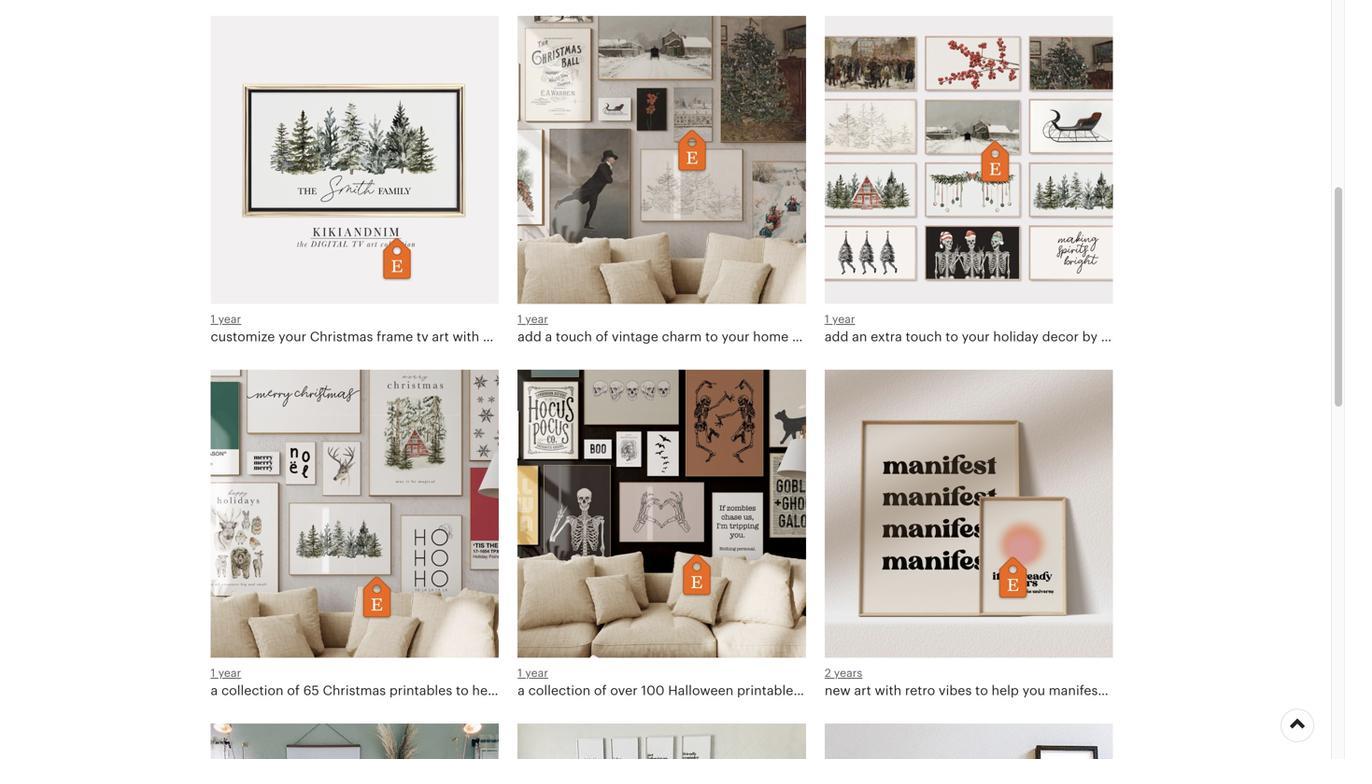 Task type: locate. For each thing, give the bounding box(es) containing it.
1 year
[[211, 313, 241, 326], [518, 313, 548, 326], [825, 313, 856, 326], [211, 667, 241, 680], [518, 667, 548, 680]]

2 years link
[[825, 667, 863, 680]]

1
[[211, 313, 215, 326], [518, 313, 523, 326], [825, 313, 830, 326], [211, 667, 215, 680], [518, 667, 523, 680]]

years
[[834, 667, 863, 680]]

1 year link
[[211, 313, 241, 326], [518, 313, 548, 326], [825, 313, 856, 326], [211, 667, 241, 680], [518, 667, 548, 680]]

year
[[218, 313, 241, 326], [525, 313, 548, 326], [833, 313, 856, 326], [218, 667, 241, 680], [525, 667, 548, 680]]

2 years
[[825, 667, 863, 680]]

2
[[825, 667, 831, 680]]



Task type: vqa. For each thing, say whether or not it's contained in the screenshot.
the to the middle
no



